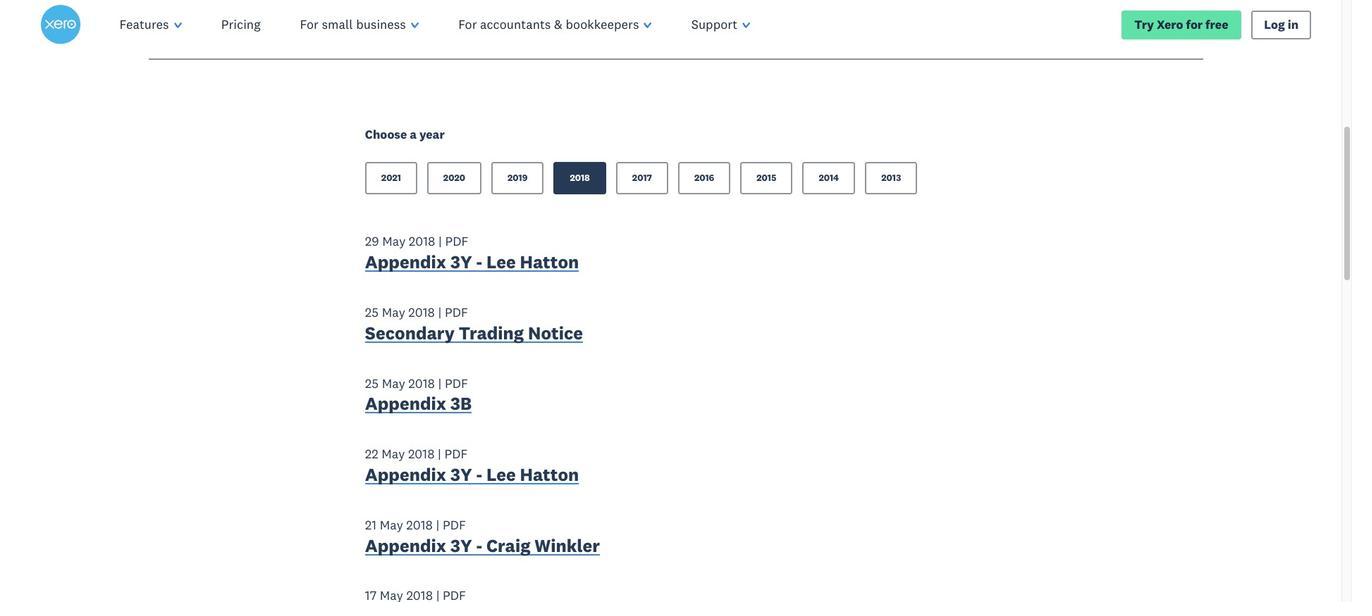 Task type: vqa. For each thing, say whether or not it's contained in the screenshot.
UP
no



Task type: locate. For each thing, give the bounding box(es) containing it.
1 horizontal spatial for
[[458, 16, 477, 32]]

2018 right 21
[[406, 517, 433, 534]]

1 vertical spatial appendix 3y - lee hatton link
[[365, 464, 579, 490]]

appendix
[[365, 251, 446, 274], [365, 393, 446, 415], [365, 464, 446, 486], [365, 535, 446, 557]]

2018 for 22 may 2018 | pdf appendix 3y - lee hatton
[[408, 446, 435, 463]]

appendix inside 29 may 2018 | pdf appendix 3y - lee hatton
[[365, 251, 446, 274]]

| for 29 may 2018 | pdf appendix 3y - lee hatton
[[439, 234, 442, 250]]

25 inside 25 may 2018 | pdf appendix 3b
[[365, 375, 379, 392]]

3y for 21 may 2018 | pdf appendix 3y - craig winkler
[[450, 535, 472, 557]]

3y left craig
[[450, 535, 472, 557]]

2 hatton from the top
[[520, 464, 579, 486]]

2 lee from the top
[[486, 464, 516, 486]]

3 3y from the top
[[450, 535, 472, 557]]

- left craig
[[476, 535, 482, 557]]

log in link
[[1251, 10, 1312, 39]]

| inside 29 may 2018 | pdf appendix 3y - lee hatton
[[439, 234, 442, 250]]

pricing
[[221, 16, 261, 32]]

hatton for 29 may 2018 | pdf appendix 3y - lee hatton
[[520, 251, 579, 274]]

appendix 3y - craig winkler link
[[365, 535, 600, 561]]

pdf
[[445, 234, 468, 250], [445, 305, 468, 321], [445, 375, 468, 392], [445, 446, 468, 463], [443, 517, 466, 534]]

3y for 22 may 2018 | pdf appendix 3y - lee hatton
[[450, 464, 472, 486]]

| for 25 may 2018 | pdf secondary trading notice
[[438, 305, 442, 321]]

2018
[[570, 172, 590, 184], [409, 234, 435, 250], [408, 305, 435, 321], [408, 375, 435, 392], [408, 446, 435, 463], [406, 517, 433, 534]]

log in
[[1264, 16, 1299, 32]]

appendix inside 21 may 2018 | pdf appendix 3y - craig winkler
[[365, 535, 446, 557]]

2018 inside 29 may 2018 | pdf appendix 3y - lee hatton
[[409, 234, 435, 250]]

appendix left 3b at the bottom
[[365, 393, 446, 415]]

1 vertical spatial hatton
[[520, 464, 579, 486]]

2018 right 29
[[409, 234, 435, 250]]

25 up the secondary
[[365, 305, 379, 321]]

2 - from the top
[[476, 464, 482, 486]]

1 lee from the top
[[486, 251, 516, 274]]

lee
[[486, 251, 516, 274], [486, 464, 516, 486]]

- up 21 may 2018 | pdf appendix 3y - craig winkler
[[476, 464, 482, 486]]

-
[[476, 251, 482, 274], [476, 464, 482, 486], [476, 535, 482, 557]]

pdf up appendix 3y - craig winkler link
[[443, 517, 466, 534]]

1 - from the top
[[476, 251, 482, 274]]

- inside the 22 may 2018 | pdf appendix 3y - lee hatton
[[476, 464, 482, 486]]

bookkeepers
[[566, 16, 639, 32]]

pdf up secondary trading notice link
[[445, 305, 468, 321]]

business
[[356, 16, 406, 32]]

appendix inside 25 may 2018 | pdf appendix 3b
[[365, 393, 446, 415]]

| for 25 may 2018 | pdf appendix 3b
[[438, 375, 442, 392]]

1 vertical spatial -
[[476, 464, 482, 486]]

3y inside the 22 may 2018 | pdf appendix 3y - lee hatton
[[450, 464, 472, 486]]

2018 inside button
[[570, 172, 590, 184]]

2018 for 21 may 2018 | pdf appendix 3y - craig winkler
[[406, 517, 433, 534]]

2 25 from the top
[[365, 375, 379, 392]]

0 vertical spatial hatton
[[520, 251, 579, 274]]

appendix inside the 22 may 2018 | pdf appendix 3y - lee hatton
[[365, 464, 446, 486]]

appendix for 22 may 2018 | pdf appendix 3y - lee hatton
[[365, 464, 446, 486]]

- up 25 may 2018 | pdf secondary trading notice
[[476, 251, 482, 274]]

for
[[1186, 16, 1203, 32]]

hatton
[[520, 251, 579, 274], [520, 464, 579, 486]]

| down appendix 3b link
[[438, 446, 441, 463]]

0 vertical spatial appendix 3y - lee hatton link
[[365, 251, 579, 277]]

2 appendix from the top
[[365, 393, 446, 415]]

1 for from the left
[[300, 16, 319, 32]]

2018 down appendix 3b link
[[408, 446, 435, 463]]

contact investor relations
[[149, 10, 320, 29]]

log
[[1264, 16, 1285, 32]]

1 appendix 3y - lee hatton link from the top
[[365, 251, 579, 277]]

| inside 25 may 2018 | pdf appendix 3b
[[438, 375, 442, 392]]

xero
[[1157, 16, 1183, 32]]

pdf for 25 may 2018 | pdf secondary trading notice
[[445, 305, 468, 321]]

for inside for accountants & bookkeepers dropdown button
[[458, 16, 477, 32]]

2016 button
[[678, 162, 731, 195]]

pdf up 3b at the bottom
[[445, 375, 468, 392]]

25 inside 25 may 2018 | pdf secondary trading notice
[[365, 305, 379, 321]]

for left accountants
[[458, 16, 477, 32]]

features button
[[100, 0, 202, 49]]

winkler
[[535, 535, 600, 557]]

may
[[382, 234, 406, 250], [382, 305, 405, 321], [382, 375, 405, 392], [382, 446, 405, 463], [380, 517, 403, 534]]

|
[[439, 234, 442, 250], [438, 305, 442, 321], [438, 375, 442, 392], [438, 446, 441, 463], [436, 517, 440, 534]]

hatton inside 29 may 2018 | pdf appendix 3y - lee hatton
[[520, 251, 579, 274]]

2 vertical spatial -
[[476, 535, 482, 557]]

2 for from the left
[[458, 16, 477, 32]]

0 vertical spatial 25
[[365, 305, 379, 321]]

secondary
[[365, 322, 455, 345]]

| up the secondary
[[438, 305, 442, 321]]

pdf inside 29 may 2018 | pdf appendix 3y - lee hatton
[[445, 234, 468, 250]]

may right 21
[[380, 517, 403, 534]]

may up the secondary
[[382, 305, 405, 321]]

| up appendix 3b link
[[438, 375, 442, 392]]

2018 for 29 may 2018 | pdf appendix 3y - lee hatton
[[409, 234, 435, 250]]

lee for 22 may 2018 | pdf appendix 3y - lee hatton
[[486, 464, 516, 486]]

1 3y from the top
[[450, 251, 472, 274]]

0 horizontal spatial for
[[300, 16, 319, 32]]

21 may 2018 | pdf appendix 3y - craig winkler
[[365, 517, 600, 557]]

may inside the 22 may 2018 | pdf appendix 3y - lee hatton
[[382, 446, 405, 463]]

for for for small business
[[300, 16, 319, 32]]

1 appendix from the top
[[365, 251, 446, 274]]

25 for appendix
[[365, 375, 379, 392]]

pdf down 3b at the bottom
[[445, 446, 468, 463]]

2017 button
[[616, 162, 668, 195]]

3y up 25 may 2018 | pdf secondary trading notice
[[450, 251, 472, 274]]

may inside 21 may 2018 | pdf appendix 3y - craig winkler
[[380, 517, 403, 534]]

pdf for 29 may 2018 | pdf appendix 3y - lee hatton
[[445, 234, 468, 250]]

appendix down 29
[[365, 251, 446, 274]]

lee up 21 may 2018 | pdf appendix 3y - craig winkler
[[486, 464, 516, 486]]

pdf down 2020 button
[[445, 234, 468, 250]]

4 appendix from the top
[[365, 535, 446, 557]]

lee inside 29 may 2018 | pdf appendix 3y - lee hatton
[[486, 251, 516, 274]]

lee inside the 22 may 2018 | pdf appendix 3y - lee hatton
[[486, 464, 516, 486]]

appendix down 21
[[365, 535, 446, 557]]

appendix 3y - lee hatton link up 21 may 2018 | pdf appendix 3y - craig winkler
[[365, 464, 579, 490]]

3y up 21 may 2018 | pdf appendix 3y - craig winkler
[[450, 464, 472, 486]]

lee up 25 may 2018 | pdf secondary trading notice
[[486, 251, 516, 274]]

2018 left "2017"
[[570, 172, 590, 184]]

appendix 3y - lee hatton link up 25 may 2018 | pdf secondary trading notice
[[365, 251, 579, 277]]

may right 22
[[382, 446, 405, 463]]

for inside for small business dropdown button
[[300, 16, 319, 32]]

hatton inside the 22 may 2018 | pdf appendix 3y - lee hatton
[[520, 464, 579, 486]]

may for 25 may 2018 | pdf appendix 3b
[[382, 375, 405, 392]]

a
[[410, 127, 417, 143]]

- inside 21 may 2018 | pdf appendix 3y - craig winkler
[[476, 535, 482, 557]]

2 appendix 3y - lee hatton link from the top
[[365, 464, 579, 490]]

may inside 29 may 2018 | pdf appendix 3y - lee hatton
[[382, 234, 406, 250]]

3 appendix from the top
[[365, 464, 446, 486]]

| up appendix 3y - craig winkler link
[[436, 517, 440, 534]]

&
[[554, 16, 563, 32]]

pdf inside 21 may 2018 | pdf appendix 3y - craig winkler
[[443, 517, 466, 534]]

- inside 29 may 2018 | pdf appendix 3y - lee hatton
[[476, 251, 482, 274]]

xero homepage image
[[41, 5, 80, 44]]

2018 inside 21 may 2018 | pdf appendix 3y - craig winkler
[[406, 517, 433, 534]]

may for 22 may 2018 | pdf appendix 3y - lee hatton
[[382, 446, 405, 463]]

| inside 25 may 2018 | pdf secondary trading notice
[[438, 305, 442, 321]]

pdf inside the 22 may 2018 | pdf appendix 3y - lee hatton
[[445, 446, 468, 463]]

2018 up appendix 3b link
[[408, 375, 435, 392]]

25
[[365, 305, 379, 321], [365, 375, 379, 392]]

1 vertical spatial 3y
[[450, 464, 472, 486]]

1 25 from the top
[[365, 305, 379, 321]]

appendix down 22
[[365, 464, 446, 486]]

may inside 25 may 2018 | pdf appendix 3b
[[382, 375, 405, 392]]

choose a year
[[365, 127, 445, 143]]

29
[[365, 234, 379, 250]]

pricing link
[[202, 0, 280, 49]]

1 hatton from the top
[[520, 251, 579, 274]]

2013 button
[[865, 162, 917, 195]]

in
[[1288, 16, 1299, 32]]

0 vertical spatial 3y
[[450, 251, 472, 274]]

3 - from the top
[[476, 535, 482, 557]]

may right 29
[[382, 234, 406, 250]]

| down 2020 button
[[439, 234, 442, 250]]

2020 button
[[427, 162, 481, 195]]

| inside the 22 may 2018 | pdf appendix 3y - lee hatton
[[438, 446, 441, 463]]

3y inside 29 may 2018 | pdf appendix 3y - lee hatton
[[450, 251, 472, 274]]

2018 inside 25 may 2018 | pdf secondary trading notice
[[408, 305, 435, 321]]

0 vertical spatial lee
[[486, 251, 516, 274]]

appendix 3y - lee hatton link
[[365, 251, 579, 277], [365, 464, 579, 490]]

25 up appendix 3b link
[[365, 375, 379, 392]]

year
[[419, 127, 445, 143]]

2 vertical spatial 3y
[[450, 535, 472, 557]]

2 3y from the top
[[450, 464, 472, 486]]

pdf inside 25 may 2018 | pdf secondary trading notice
[[445, 305, 468, 321]]

3y
[[450, 251, 472, 274], [450, 464, 472, 486], [450, 535, 472, 557]]

2013
[[881, 172, 901, 184]]

investor
[[205, 10, 258, 29]]

| for 21 may 2018 | pdf appendix 3y - craig winkler
[[436, 517, 440, 534]]

0 vertical spatial -
[[476, 251, 482, 274]]

2018 inside 25 may 2018 | pdf appendix 3b
[[408, 375, 435, 392]]

appendix for 21 may 2018 | pdf appendix 3y - craig winkler
[[365, 535, 446, 557]]

for
[[300, 16, 319, 32], [458, 16, 477, 32]]

| for 22 may 2018 | pdf appendix 3y - lee hatton
[[438, 446, 441, 463]]

| inside 21 may 2018 | pdf appendix 3y - craig winkler
[[436, 517, 440, 534]]

2018 up the secondary
[[408, 305, 435, 321]]

1 vertical spatial lee
[[486, 464, 516, 486]]

pdf inside 25 may 2018 | pdf appendix 3b
[[445, 375, 468, 392]]

2018 inside the 22 may 2018 | pdf appendix 3y - lee hatton
[[408, 446, 435, 463]]

may inside 25 may 2018 | pdf secondary trading notice
[[382, 305, 405, 321]]

pdf for 21 may 2018 | pdf appendix 3y - craig winkler
[[443, 517, 466, 534]]

may up appendix 3b link
[[382, 375, 405, 392]]

3y inside 21 may 2018 | pdf appendix 3y - craig winkler
[[450, 535, 472, 557]]

try
[[1135, 16, 1154, 32]]

22
[[365, 446, 378, 463]]

- for 21 may 2018 | pdf appendix 3y - craig winkler
[[476, 535, 482, 557]]

for left small
[[300, 16, 319, 32]]

1 vertical spatial 25
[[365, 375, 379, 392]]



Task type: describe. For each thing, give the bounding box(es) containing it.
2018 for 25 may 2018 | pdf secondary trading notice
[[408, 305, 435, 321]]

craig
[[486, 535, 531, 557]]

- for 22 may 2018 | pdf appendix 3y - lee hatton
[[476, 464, 482, 486]]

29 may 2018 | pdf appendix 3y - lee hatton
[[365, 234, 579, 274]]

accountants
[[480, 16, 551, 32]]

25 may 2018 | pdf appendix 3b
[[365, 375, 472, 415]]

small
[[322, 16, 353, 32]]

contact investor relations link
[[149, 10, 320, 32]]

3y for 29 may 2018 | pdf appendix 3y - lee hatton
[[450, 251, 472, 274]]

may for 29 may 2018 | pdf appendix 3y - lee hatton
[[382, 234, 406, 250]]

22 may 2018 | pdf appendix 3y - lee hatton
[[365, 446, 579, 486]]

appendix for 29 may 2018 | pdf appendix 3y - lee hatton
[[365, 251, 446, 274]]

3b
[[450, 393, 472, 415]]

features
[[120, 16, 169, 32]]

2014 button
[[803, 162, 855, 195]]

25 for secondary
[[365, 305, 379, 321]]

secondary trading notice link
[[365, 322, 583, 348]]

support button
[[672, 0, 770, 49]]

- for 29 may 2018 | pdf appendix 3y - lee hatton
[[476, 251, 482, 274]]

for accountants & bookkeepers
[[458, 16, 639, 32]]

try xero for free link
[[1122, 10, 1241, 39]]

2015
[[757, 172, 776, 184]]

support
[[691, 16, 737, 32]]

try xero for free
[[1135, 16, 1228, 32]]

2016
[[694, 172, 714, 184]]

2018 for 25 may 2018 | pdf appendix 3b
[[408, 375, 435, 392]]

pdf for 22 may 2018 | pdf appendix 3y - lee hatton
[[445, 446, 468, 463]]

2018 button
[[554, 162, 606, 195]]

contact
[[149, 10, 201, 29]]

trading
[[459, 322, 524, 345]]

appendix 3y - lee hatton link for 29 may 2018 | pdf appendix 3y - lee hatton
[[365, 251, 579, 277]]

2019
[[508, 172, 528, 184]]

21
[[365, 517, 377, 534]]

for for for accountants & bookkeepers
[[458, 16, 477, 32]]

lee for 29 may 2018 | pdf appendix 3y - lee hatton
[[486, 251, 516, 274]]

2015 button
[[740, 162, 793, 195]]

2017
[[632, 172, 652, 184]]

may for 25 may 2018 | pdf secondary trading notice
[[382, 305, 405, 321]]

for small business
[[300, 16, 406, 32]]

appendix 3y - lee hatton link for 22 may 2018 | pdf appendix 3y - lee hatton
[[365, 464, 579, 490]]

2021 button
[[365, 162, 417, 195]]

for accountants & bookkeepers button
[[439, 0, 672, 49]]

relations
[[262, 10, 320, 29]]

choose
[[365, 127, 407, 143]]

2021
[[381, 172, 401, 184]]

may for 21 may 2018 | pdf appendix 3y - craig winkler
[[380, 517, 403, 534]]

notice
[[528, 322, 583, 345]]

hatton for 22 may 2018 | pdf appendix 3y - lee hatton
[[520, 464, 579, 486]]

2014
[[819, 172, 839, 184]]

appendix 3b link
[[365, 393, 472, 419]]

2020
[[443, 172, 465, 184]]

for small business button
[[280, 0, 439, 49]]

appendix for 25 may 2018 | pdf appendix 3b
[[365, 393, 446, 415]]

free
[[1206, 16, 1228, 32]]

2019 button
[[491, 162, 544, 195]]

25 may 2018 | pdf secondary trading notice
[[365, 305, 583, 345]]

pdf for 25 may 2018 | pdf appendix 3b
[[445, 375, 468, 392]]



